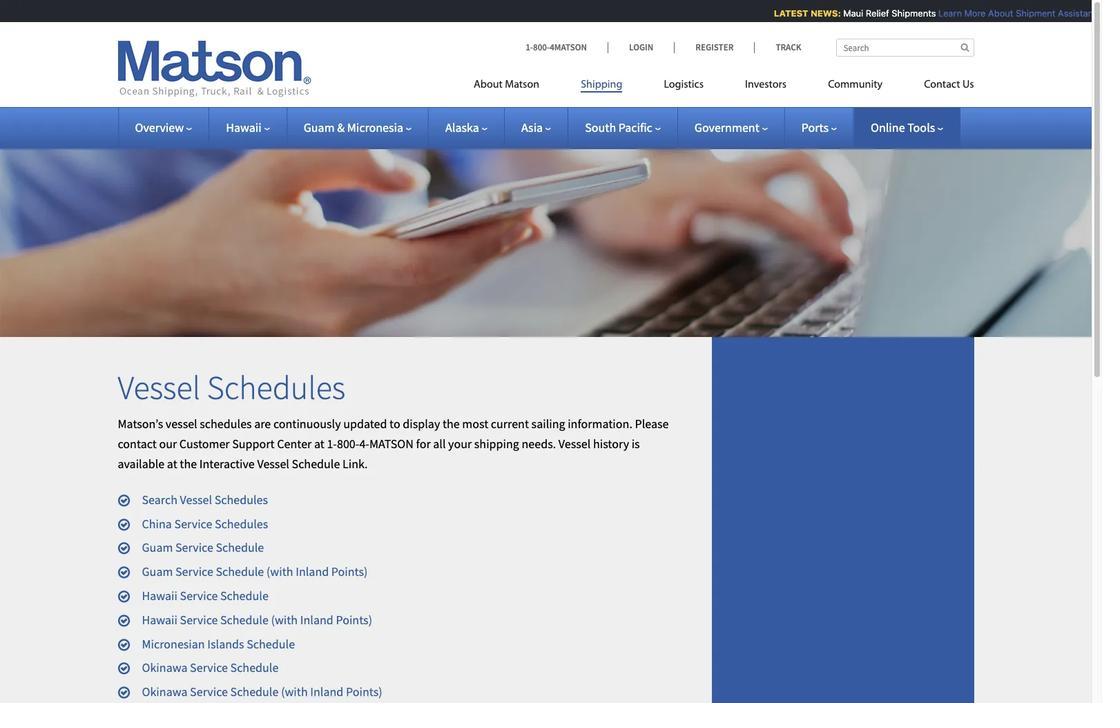 Task type: describe. For each thing, give the bounding box(es) containing it.
shipping link
[[560, 73, 643, 101]]

4matson
[[550, 41, 587, 53]]

schedule for guam service schedule
[[216, 540, 264, 556]]

about inside about matson link
[[474, 79, 503, 90]]

customer inputing information via laptop to matson's online tools. image
[[0, 127, 1092, 337]]

0 vertical spatial the
[[443, 416, 460, 432]]

logistics
[[664, 79, 704, 90]]

vessel up matson's
[[118, 367, 200, 408]]

hawaii for hawaii service schedule
[[142, 588, 177, 604]]

points) for guam service schedule (with inland points)
[[331, 564, 368, 580]]

community
[[828, 79, 883, 90]]

about matson
[[474, 79, 539, 90]]

online tools
[[871, 119, 935, 135]]

matson's
[[118, 416, 163, 432]]

your
[[448, 436, 472, 452]]

hawaii service schedule link
[[142, 588, 269, 604]]

more
[[959, 8, 981, 19]]

information.
[[568, 416, 633, 432]]

schedule inside matson's vessel schedules are continuously updated to display the most current sailing information. please contact our customer support center at 1-800-4-matson for all your shipping needs. vessel history is available at the interactive vessel schedule link.
[[292, 456, 340, 472]]

search vessel schedules link
[[142, 492, 268, 507]]

800- inside matson's vessel schedules are continuously updated to display the most current sailing information. please contact our customer support center at 1-800-4-matson for all your shipping needs. vessel history is available at the interactive vessel schedule link.
[[337, 436, 359, 452]]

about matson link
[[474, 73, 560, 101]]

search image
[[961, 43, 969, 52]]

matson's vessel schedules are continuously updated to display the most current sailing information. please contact our customer support center at 1-800-4-matson for all your shipping needs. vessel history is available at the interactive vessel schedule link.
[[118, 416, 669, 472]]

vessel schedules
[[118, 367, 345, 408]]

continuously
[[273, 416, 341, 432]]

matson
[[369, 436, 414, 452]]

alaska
[[445, 119, 479, 135]]

hawaii for hawaii
[[226, 119, 262, 135]]

schedule for hawaii service schedule (with inland points)
[[220, 612, 269, 628]]

display
[[403, 416, 440, 432]]

4-
[[359, 436, 369, 452]]

1-800-4matson
[[526, 41, 587, 53]]

us
[[963, 79, 974, 90]]

micronesian islands schedule link
[[142, 636, 295, 652]]

1-800-4matson link
[[526, 41, 608, 53]]

contact
[[924, 79, 960, 90]]

contact us
[[924, 79, 974, 90]]

okinawa service schedule (with inland points) link
[[142, 684, 382, 700]]

guam for guam service schedule (with inland points)
[[142, 564, 173, 580]]

guam & micronesia link
[[304, 119, 412, 135]]

okinawa for okinawa service schedule (with inland points)
[[142, 684, 188, 700]]

schedule for micronesian islands schedule
[[247, 636, 295, 652]]

schedules for china service schedules
[[215, 516, 268, 532]]

shipments
[[886, 8, 931, 19]]

overview
[[135, 119, 184, 135]]

our
[[159, 436, 177, 452]]

community link
[[807, 73, 903, 101]]

shipping
[[581, 79, 623, 90]]

relief
[[861, 8, 884, 19]]

okinawa for okinawa service schedule
[[142, 660, 188, 676]]

schedule for hawaii service schedule
[[220, 588, 269, 604]]

sailing
[[531, 416, 565, 432]]

needs.
[[522, 436, 556, 452]]

all
[[433, 436, 446, 452]]

please
[[635, 416, 669, 432]]

service for guam service schedule (with inland points)
[[175, 564, 213, 580]]

overview link
[[135, 119, 192, 135]]

vessel
[[166, 416, 197, 432]]

online
[[871, 119, 905, 135]]

okinawa service schedule link
[[142, 660, 279, 676]]

current
[[491, 416, 529, 432]]

o
[[1100, 8, 1102, 19]]

for
[[416, 436, 431, 452]]

login
[[629, 41, 653, 53]]

to
[[390, 416, 400, 432]]

contact
[[118, 436, 157, 452]]

guam service schedule link
[[142, 540, 264, 556]]

(with for hawaii service schedule (with inland points)
[[271, 612, 298, 628]]

top menu navigation
[[474, 73, 974, 101]]

schedules
[[200, 416, 252, 432]]

tools
[[908, 119, 935, 135]]

(with for guam service schedule (with inland points)
[[266, 564, 293, 580]]

is
[[632, 436, 640, 452]]

china
[[142, 516, 172, 532]]

customer
[[179, 436, 230, 452]]

okinawa service schedule
[[142, 660, 279, 676]]

guam & micronesia
[[304, 119, 403, 135]]

government
[[695, 119, 759, 135]]

&
[[337, 119, 345, 135]]

interactive
[[199, 456, 255, 472]]

center
[[277, 436, 312, 452]]



Task type: vqa. For each thing, say whether or not it's contained in the screenshot.
Link.
yes



Task type: locate. For each thing, give the bounding box(es) containing it.
available
[[118, 456, 165, 472]]

1 vertical spatial 800-
[[337, 436, 359, 452]]

track link
[[754, 41, 801, 53]]

1 vertical spatial at
[[167, 456, 177, 472]]

china service schedules link
[[142, 516, 268, 532]]

0 vertical spatial hawaii
[[226, 119, 262, 135]]

vessel
[[118, 367, 200, 408], [559, 436, 591, 452], [257, 456, 289, 472], [180, 492, 212, 507]]

service for okinawa service schedule (with inland points)
[[190, 684, 228, 700]]

inland for hawaii service schedule (with inland points)
[[300, 612, 333, 628]]

0 horizontal spatial the
[[180, 456, 197, 472]]

south pacific link
[[585, 119, 661, 135]]

0 horizontal spatial at
[[167, 456, 177, 472]]

online tools link
[[871, 119, 944, 135]]

at down our at the left bottom of page
[[167, 456, 177, 472]]

1 vertical spatial schedules
[[215, 492, 268, 507]]

guam for guam & micronesia
[[304, 119, 335, 135]]

service for okinawa service schedule
[[190, 660, 228, 676]]

1 vertical spatial 1-
[[327, 436, 337, 452]]

schedule down okinawa service schedule
[[230, 684, 279, 700]]

0 vertical spatial points)
[[331, 564, 368, 580]]

hawaii for hawaii service schedule (with inland points)
[[142, 612, 177, 628]]

0 vertical spatial 1-
[[526, 41, 533, 53]]

micronesia
[[347, 119, 403, 135]]

1 vertical spatial inland
[[300, 612, 333, 628]]

south pacific
[[585, 119, 652, 135]]

1 horizontal spatial 1-
[[526, 41, 533, 53]]

inland for okinawa service schedule (with inland points)
[[310, 684, 343, 700]]

islands
[[207, 636, 244, 652]]

register link
[[674, 41, 754, 53]]

asia
[[521, 119, 543, 135]]

1- up the matson at the top left of page
[[526, 41, 533, 53]]

1 horizontal spatial 800-
[[533, 41, 550, 53]]

1 vertical spatial guam
[[142, 540, 173, 556]]

2 vertical spatial schedules
[[215, 516, 268, 532]]

history
[[593, 436, 629, 452]]

the up your
[[443, 416, 460, 432]]

800- up the matson at the top left of page
[[533, 41, 550, 53]]

section
[[694, 337, 991, 703]]

micronesian
[[142, 636, 205, 652]]

2 vertical spatial inland
[[310, 684, 343, 700]]

china service schedules
[[142, 516, 268, 532]]

1 vertical spatial points)
[[336, 612, 372, 628]]

search vessel schedules
[[142, 492, 268, 507]]

the down 'customer'
[[180, 456, 197, 472]]

1 vertical spatial okinawa
[[142, 684, 188, 700]]

schedule
[[292, 456, 340, 472], [216, 540, 264, 556], [216, 564, 264, 580], [220, 588, 269, 604], [220, 612, 269, 628], [247, 636, 295, 652], [230, 660, 279, 676], [230, 684, 279, 700]]

contact us link
[[903, 73, 974, 101]]

2 okinawa from the top
[[142, 684, 188, 700]]

schedule for guam service schedule (with inland points)
[[216, 564, 264, 580]]

0 vertical spatial okinawa
[[142, 660, 188, 676]]

shipping
[[474, 436, 519, 452]]

guam for guam service schedule
[[142, 540, 173, 556]]

ports link
[[802, 119, 837, 135]]

track
[[776, 41, 801, 53]]

schedule down hawaii service schedule (with inland points)
[[247, 636, 295, 652]]

0 vertical spatial at
[[314, 436, 324, 452]]

2 vertical spatial hawaii
[[142, 612, 177, 628]]

schedule up hawaii service schedule link
[[216, 564, 264, 580]]

service
[[174, 516, 212, 532], [175, 540, 213, 556], [175, 564, 213, 580], [180, 588, 218, 604], [180, 612, 218, 628], [190, 660, 228, 676], [190, 684, 228, 700]]

service for hawaii service schedule
[[180, 588, 218, 604]]

most
[[462, 416, 488, 432]]

0 vertical spatial schedules
[[207, 367, 345, 408]]

hawaii
[[226, 119, 262, 135], [142, 588, 177, 604], [142, 612, 177, 628]]

schedule down guam service schedule (with inland points) link in the left bottom of the page
[[220, 588, 269, 604]]

points) for hawaii service schedule (with inland points)
[[336, 612, 372, 628]]

at down continuously
[[314, 436, 324, 452]]

okinawa
[[142, 660, 188, 676], [142, 684, 188, 700]]

inland for guam service schedule (with inland points)
[[296, 564, 329, 580]]

about
[[983, 8, 1008, 19], [474, 79, 503, 90]]

asia link
[[521, 119, 551, 135]]

1 horizontal spatial about
[[983, 8, 1008, 19]]

guam service schedule (with inland points) link
[[142, 564, 368, 580]]

service for hawaii service schedule (with inland points)
[[180, 612, 218, 628]]

1 vertical spatial about
[[474, 79, 503, 90]]

ports
[[802, 119, 829, 135]]

about right more
[[983, 8, 1008, 19]]

maui
[[838, 8, 858, 19]]

learn more about shipment assistance o link
[[933, 8, 1102, 19]]

0 vertical spatial 800-
[[533, 41, 550, 53]]

inland
[[296, 564, 329, 580], [300, 612, 333, 628], [310, 684, 343, 700]]

guam
[[304, 119, 335, 135], [142, 540, 173, 556], [142, 564, 173, 580]]

schedule up guam service schedule (with inland points)
[[216, 540, 264, 556]]

vessel up china service schedules link
[[180, 492, 212, 507]]

schedule up okinawa service schedule (with inland points) link
[[230, 660, 279, 676]]

vessel down support
[[257, 456, 289, 472]]

1 vertical spatial the
[[180, 456, 197, 472]]

shipment
[[1011, 8, 1050, 19]]

1-
[[526, 41, 533, 53], [327, 436, 337, 452]]

blue matson logo with ocean, shipping, truck, rail and logistics written beneath it. image
[[118, 41, 311, 97]]

link.
[[343, 456, 368, 472]]

1 horizontal spatial the
[[443, 416, 460, 432]]

2 vertical spatial guam
[[142, 564, 173, 580]]

investors link
[[724, 73, 807, 101]]

1 horizontal spatial at
[[314, 436, 324, 452]]

None search field
[[836, 39, 974, 57]]

schedules for search vessel schedules
[[215, 492, 268, 507]]

schedules
[[207, 367, 345, 408], [215, 492, 268, 507], [215, 516, 268, 532]]

schedule for okinawa service schedule (with inland points)
[[230, 684, 279, 700]]

logistics link
[[643, 73, 724, 101]]

about left the matson at the top left of page
[[474, 79, 503, 90]]

800- up "link."
[[337, 436, 359, 452]]

support
[[232, 436, 275, 452]]

matson
[[505, 79, 539, 90]]

the
[[443, 416, 460, 432], [180, 456, 197, 472]]

schedule down "center"
[[292, 456, 340, 472]]

schedules down interactive
[[215, 492, 268, 507]]

search
[[142, 492, 177, 507]]

1- inside matson's vessel schedules are continuously updated to display the most current sailing information. please contact our customer support center at 1-800-4-matson for all your shipping needs. vessel history is available at the interactive vessel schedule link.
[[327, 436, 337, 452]]

login link
[[608, 41, 674, 53]]

are
[[254, 416, 271, 432]]

1 okinawa from the top
[[142, 660, 188, 676]]

0 horizontal spatial 800-
[[337, 436, 359, 452]]

(with for okinawa service schedule (with inland points)
[[281, 684, 308, 700]]

points)
[[331, 564, 368, 580], [336, 612, 372, 628], [346, 684, 382, 700]]

learn
[[933, 8, 957, 19]]

0 horizontal spatial about
[[474, 79, 503, 90]]

schedule up islands
[[220, 612, 269, 628]]

latest
[[769, 8, 803, 19]]

assistance
[[1053, 8, 1098, 19]]

alaska link
[[445, 119, 487, 135]]

government link
[[695, 119, 768, 135]]

hawaii service schedule (with inland points) link
[[142, 612, 372, 628]]

micronesian islands schedule
[[142, 636, 295, 652]]

schedules down search vessel schedules
[[215, 516, 268, 532]]

schedules up are
[[207, 367, 345, 408]]

vessel down information.
[[559, 436, 591, 452]]

updated
[[343, 416, 387, 432]]

service for guam service schedule
[[175, 540, 213, 556]]

0 vertical spatial about
[[983, 8, 1008, 19]]

pacific
[[619, 119, 652, 135]]

Search search field
[[836, 39, 974, 57]]

800-
[[533, 41, 550, 53], [337, 436, 359, 452]]

at
[[314, 436, 324, 452], [167, 456, 177, 472]]

south
[[585, 119, 616, 135]]

okinawa service schedule (with inland points)
[[142, 684, 382, 700]]

0 horizontal spatial 1-
[[327, 436, 337, 452]]

hawaii service schedule (with inland points)
[[142, 612, 372, 628]]

guam service schedule (with inland points)
[[142, 564, 368, 580]]

1 vertical spatial hawaii
[[142, 588, 177, 604]]

0 vertical spatial (with
[[266, 564, 293, 580]]

0 vertical spatial inland
[[296, 564, 329, 580]]

news:
[[805, 8, 836, 19]]

investors
[[745, 79, 787, 90]]

service for china service schedules
[[174, 516, 212, 532]]

schedule for okinawa service schedule
[[230, 660, 279, 676]]

hawaii service schedule
[[142, 588, 269, 604]]

2 vertical spatial (with
[[281, 684, 308, 700]]

latest news: maui relief shipments learn more about shipment assistance o
[[769, 8, 1102, 19]]

points) for okinawa service schedule (with inland points)
[[346, 684, 382, 700]]

2 vertical spatial points)
[[346, 684, 382, 700]]

0 vertical spatial guam
[[304, 119, 335, 135]]

1 vertical spatial (with
[[271, 612, 298, 628]]

register
[[696, 41, 734, 53]]

1- down continuously
[[327, 436, 337, 452]]



